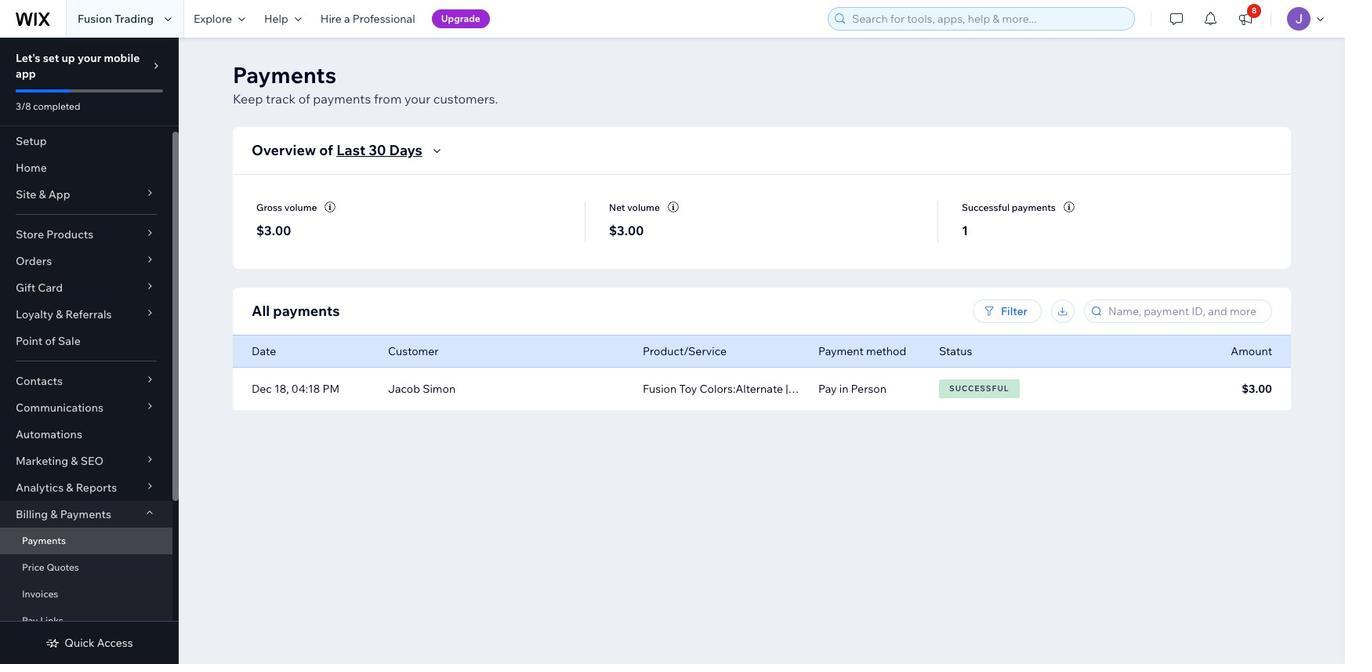 Task type: describe. For each thing, give the bounding box(es) containing it.
payment method
[[819, 344, 907, 358]]

store products button
[[0, 221, 173, 248]]

site
[[16, 187, 36, 202]]

overview of
[[252, 141, 333, 159]]

last
[[337, 141, 366, 159]]

reports
[[76, 481, 117, 495]]

status
[[939, 344, 973, 358]]

site & app
[[16, 187, 70, 202]]

8 button
[[1229, 0, 1263, 38]]

contacts button
[[0, 368, 173, 394]]

trading
[[114, 12, 154, 26]]

quick
[[65, 636, 95, 650]]

quick access
[[65, 636, 133, 650]]

sidebar element
[[0, 38, 179, 664]]

help button
[[255, 0, 311, 38]]

referrals
[[65, 307, 112, 322]]

payments for payments keep track of payments from your customers.
[[233, 61, 337, 89]]

links
[[40, 615, 63, 627]]

marketing & seo button
[[0, 448, 173, 474]]

jacob simon
[[388, 382, 456, 396]]

hire
[[321, 12, 342, 26]]

store products
[[16, 227, 93, 242]]

sale
[[58, 334, 81, 348]]

store
[[16, 227, 44, 242]]

payments for all payments
[[273, 302, 340, 320]]

last 30 days button
[[337, 141, 446, 160]]

price
[[22, 561, 44, 573]]

automations
[[16, 427, 82, 442]]

let's set up your mobile app
[[16, 51, 140, 81]]

net
[[609, 201, 625, 213]]

automations link
[[0, 421, 173, 448]]

person
[[851, 382, 887, 396]]

access
[[97, 636, 133, 650]]

method
[[867, 344, 907, 358]]

orders button
[[0, 248, 173, 274]]

gross
[[256, 201, 282, 213]]

payments inside payments keep track of payments from your customers.
[[313, 91, 371, 107]]

fusion for fusion trading
[[78, 12, 112, 26]]

filter button
[[973, 300, 1042, 323]]

hire a professional
[[321, 12, 415, 26]]

field???:yes
[[815, 382, 876, 396]]

upgrade
[[441, 13, 481, 24]]

price quotes link
[[0, 554, 173, 581]]

gift
[[16, 281, 35, 295]]

pay links
[[22, 615, 63, 627]]

payments for payments
[[22, 535, 66, 547]]

of for point of sale
[[45, 334, 56, 348]]

app
[[48, 187, 70, 202]]

pm
[[323, 382, 340, 396]]

your inside payments keep track of payments from your customers.
[[405, 91, 431, 107]]

in
[[840, 382, 849, 396]]

of for overview of
[[319, 141, 333, 159]]

gift card
[[16, 281, 63, 295]]

colors:alternate
[[700, 382, 783, 396]]

communications button
[[0, 394, 173, 421]]

payments inside popup button
[[60, 507, 111, 522]]

& for billing
[[50, 507, 58, 522]]

fusion toy colors:alternate | text field???:yes | another field:
[[643, 382, 953, 396]]

set
[[43, 51, 59, 65]]

analytics & reports button
[[0, 474, 173, 501]]

upgrade button
[[432, 9, 490, 28]]

setup
[[16, 134, 47, 148]]

dec 18, 04:18 pm
[[252, 382, 340, 396]]

your inside let's set up your mobile app
[[78, 51, 101, 65]]

loyalty & referrals button
[[0, 301, 173, 328]]

site & app button
[[0, 181, 173, 208]]

up
[[62, 51, 75, 65]]

contacts
[[16, 374, 63, 388]]

marketing
[[16, 454, 68, 468]]

professional
[[353, 12, 415, 26]]

seo
[[81, 454, 104, 468]]

$3.00 for gross
[[256, 223, 291, 239]]

jacob
[[388, 382, 420, 396]]

of inside payments keep track of payments from your customers.
[[299, 91, 310, 107]]

pay in person
[[819, 382, 887, 396]]

marketing & seo
[[16, 454, 104, 468]]

completed
[[33, 100, 80, 112]]

1 | from the left
[[786, 382, 789, 396]]

field:
[[928, 382, 953, 396]]

explore
[[194, 12, 232, 26]]

successful for successful
[[950, 383, 1010, 394]]

invoices
[[22, 588, 58, 600]]

customer
[[388, 344, 439, 358]]

from
[[374, 91, 402, 107]]

amount
[[1231, 344, 1273, 358]]

all payments
[[252, 302, 340, 320]]

30
[[369, 141, 386, 159]]

price quotes
[[22, 561, 79, 573]]



Task type: vqa. For each thing, say whether or not it's contained in the screenshot.
Sidebar element
yes



Task type: locate. For each thing, give the bounding box(es) containing it.
keep
[[233, 91, 263, 107]]

payments inside payments keep track of payments from your customers.
[[233, 61, 337, 89]]

gift card button
[[0, 274, 173, 301]]

& right loyalty
[[56, 307, 63, 322]]

fusion left trading
[[78, 12, 112, 26]]

1 vertical spatial payments
[[1012, 201, 1056, 213]]

0 vertical spatial fusion
[[78, 12, 112, 26]]

fusion for fusion toy colors:alternate | text field???:yes | another field:
[[643, 382, 677, 396]]

2 horizontal spatial $3.00
[[1242, 382, 1273, 396]]

of
[[299, 91, 310, 107], [319, 141, 333, 159], [45, 334, 56, 348]]

your
[[78, 51, 101, 65], [405, 91, 431, 107]]

1
[[962, 223, 969, 239]]

& inside loyalty & referrals popup button
[[56, 307, 63, 322]]

hire a professional link
[[311, 0, 425, 38]]

pay left links
[[22, 615, 38, 627]]

0 vertical spatial pay
[[819, 382, 837, 396]]

loyalty & referrals
[[16, 307, 112, 322]]

Search for tools, apps, help & more... field
[[848, 8, 1130, 30]]

| left another
[[878, 382, 881, 396]]

date
[[252, 344, 276, 358]]

overview
[[252, 141, 316, 159]]

1 horizontal spatial of
[[299, 91, 310, 107]]

1 horizontal spatial volume
[[628, 201, 660, 213]]

successful down status
[[950, 383, 1010, 394]]

card
[[38, 281, 63, 295]]

& for analytics
[[66, 481, 73, 495]]

1 vertical spatial fusion
[[643, 382, 677, 396]]

your right from
[[405, 91, 431, 107]]

point of sale
[[16, 334, 81, 348]]

3/8 completed
[[16, 100, 80, 112]]

dec
[[252, 382, 272, 396]]

track
[[266, 91, 296, 107]]

payments up price quotes
[[22, 535, 66, 547]]

$3.00 for net
[[609, 223, 644, 239]]

& right billing in the bottom of the page
[[50, 507, 58, 522]]

product/service
[[643, 344, 727, 358]]

successful payments
[[962, 201, 1056, 213]]

0 horizontal spatial $3.00
[[256, 223, 291, 239]]

2 vertical spatial payments
[[22, 535, 66, 547]]

billing & payments
[[16, 507, 111, 522]]

1 vertical spatial pay
[[22, 615, 38, 627]]

& for loyalty
[[56, 307, 63, 322]]

2 vertical spatial of
[[45, 334, 56, 348]]

mobile
[[104, 51, 140, 65]]

Name, payment ID, and more field
[[1104, 300, 1267, 322]]

communications
[[16, 401, 104, 415]]

all
[[252, 302, 270, 320]]

net volume
[[609, 201, 660, 213]]

point
[[16, 334, 43, 348]]

text
[[791, 382, 812, 396]]

fusion left toy
[[643, 382, 677, 396]]

1 vertical spatial your
[[405, 91, 431, 107]]

& right site
[[39, 187, 46, 202]]

successful
[[962, 201, 1010, 213], [950, 383, 1010, 394]]

billing & payments button
[[0, 501, 173, 528]]

0 vertical spatial your
[[78, 51, 101, 65]]

of right the track
[[299, 91, 310, 107]]

of left last
[[319, 141, 333, 159]]

1 vertical spatial of
[[319, 141, 333, 159]]

setup link
[[0, 128, 173, 154]]

your right the up
[[78, 51, 101, 65]]

1 horizontal spatial fusion
[[643, 382, 677, 396]]

$3.00 down 'net volume'
[[609, 223, 644, 239]]

|
[[786, 382, 789, 396], [878, 382, 881, 396]]

payments for successful payments
[[1012, 201, 1056, 213]]

billing
[[16, 507, 48, 522]]

volume right net
[[628, 201, 660, 213]]

gross volume
[[256, 201, 317, 213]]

0 horizontal spatial |
[[786, 382, 789, 396]]

payments keep track of payments from your customers.
[[233, 61, 498, 107]]

18,
[[274, 382, 289, 396]]

payments inside 'link'
[[22, 535, 66, 547]]

payment
[[819, 344, 864, 358]]

a
[[344, 12, 350, 26]]

pay links link
[[0, 608, 173, 634]]

loyalty
[[16, 307, 53, 322]]

& inside site & app popup button
[[39, 187, 46, 202]]

0 vertical spatial payments
[[313, 91, 371, 107]]

1 volume from the left
[[285, 201, 317, 213]]

analytics
[[16, 481, 64, 495]]

2 horizontal spatial of
[[319, 141, 333, 159]]

of left 'sale' at the left
[[45, 334, 56, 348]]

quick access button
[[46, 636, 133, 650]]

pay for pay links
[[22, 615, 38, 627]]

customers.
[[434, 91, 498, 107]]

payments
[[233, 61, 337, 89], [60, 507, 111, 522], [22, 535, 66, 547]]

payments up payments 'link'
[[60, 507, 111, 522]]

0 vertical spatial of
[[299, 91, 310, 107]]

& for site
[[39, 187, 46, 202]]

$3.00 down gross
[[256, 223, 291, 239]]

2 | from the left
[[878, 382, 881, 396]]

0 horizontal spatial volume
[[285, 201, 317, 213]]

1 vertical spatial payments
[[60, 507, 111, 522]]

& left seo
[[71, 454, 78, 468]]

0 vertical spatial payments
[[233, 61, 337, 89]]

volume right gross
[[285, 201, 317, 213]]

0 horizontal spatial your
[[78, 51, 101, 65]]

simon
[[423, 382, 456, 396]]

& left reports
[[66, 481, 73, 495]]

app
[[16, 67, 36, 81]]

filter
[[1001, 304, 1028, 318]]

3/8
[[16, 100, 31, 112]]

$3.00 down amount
[[1242, 382, 1273, 396]]

04:18
[[292, 382, 320, 396]]

payments link
[[0, 528, 173, 554]]

& inside marketing & seo popup button
[[71, 454, 78, 468]]

pay left in
[[819, 382, 837, 396]]

0 horizontal spatial of
[[45, 334, 56, 348]]

2 volume from the left
[[628, 201, 660, 213]]

successful up 1
[[962, 201, 1010, 213]]

products
[[46, 227, 93, 242]]

1 horizontal spatial your
[[405, 91, 431, 107]]

1 vertical spatial successful
[[950, 383, 1010, 394]]

0 horizontal spatial fusion
[[78, 12, 112, 26]]

0 vertical spatial successful
[[962, 201, 1010, 213]]

1 horizontal spatial |
[[878, 382, 881, 396]]

home link
[[0, 154, 173, 181]]

analytics & reports
[[16, 481, 117, 495]]

orders
[[16, 254, 52, 268]]

another
[[884, 382, 925, 396]]

2 vertical spatial payments
[[273, 302, 340, 320]]

pay for pay in person
[[819, 382, 837, 396]]

home
[[16, 161, 47, 175]]

successful for successful payments
[[962, 201, 1010, 213]]

toy
[[679, 382, 697, 396]]

volume for net volume
[[628, 201, 660, 213]]

0 horizontal spatial pay
[[22, 615, 38, 627]]

payments up the track
[[233, 61, 337, 89]]

& inside billing & payments popup button
[[50, 507, 58, 522]]

let's
[[16, 51, 40, 65]]

| left text
[[786, 382, 789, 396]]

point of sale link
[[0, 328, 173, 354]]

& for marketing
[[71, 454, 78, 468]]

& inside 'analytics & reports' popup button
[[66, 481, 73, 495]]

of inside sidebar element
[[45, 334, 56, 348]]

1 horizontal spatial pay
[[819, 382, 837, 396]]

help
[[264, 12, 288, 26]]

fusion
[[78, 12, 112, 26], [643, 382, 677, 396]]

1 horizontal spatial $3.00
[[609, 223, 644, 239]]

pay inside pay links link
[[22, 615, 38, 627]]

volume for gross volume
[[285, 201, 317, 213]]



